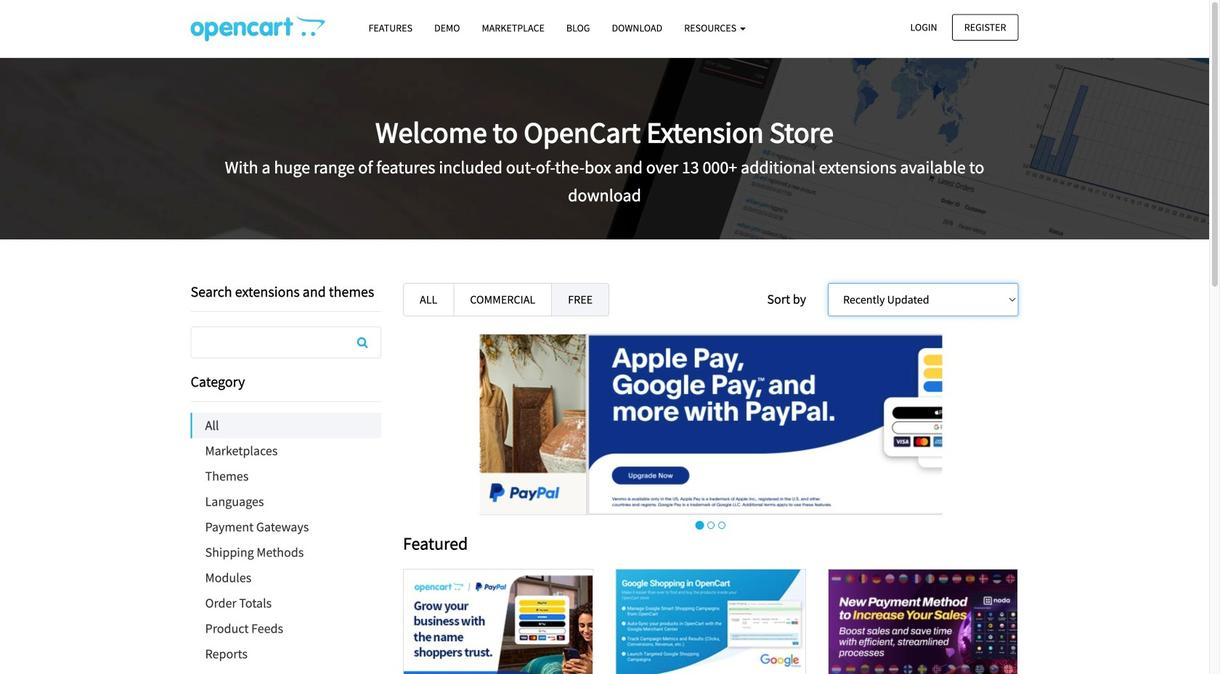 Task type: locate. For each thing, give the bounding box(es) containing it.
paypal checkout integration image
[[404, 570, 593, 675]]

noda image
[[829, 570, 1018, 675]]

search image
[[357, 337, 368, 349]]

2 paypal payment gateway image from the left
[[497, 334, 960, 516]]

paypal payment gateway image
[[35, 334, 497, 516], [497, 334, 960, 516]]



Task type: vqa. For each thing, say whether or not it's contained in the screenshot.
Noda image
yes



Task type: describe. For each thing, give the bounding box(es) containing it.
google shopping for opencart image
[[616, 570, 805, 675]]

opencart extensions image
[[191, 15, 325, 41]]

1 paypal payment gateway image from the left
[[35, 334, 497, 516]]



